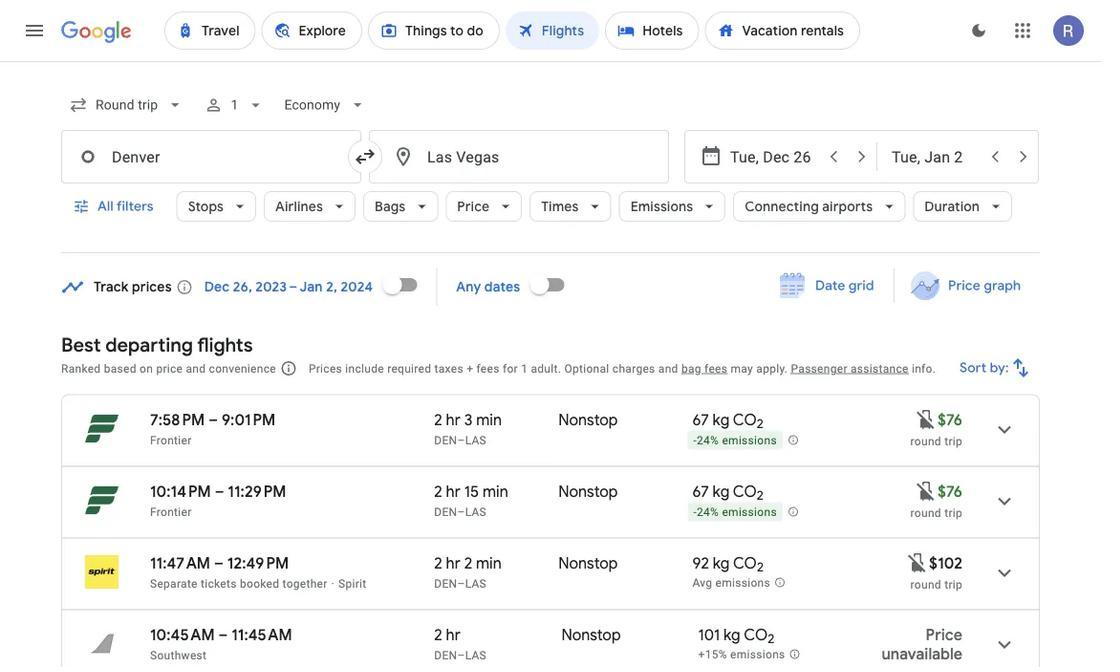 Task type: vqa. For each thing, say whether or not it's contained in the screenshot.
Google Maps "ELEMENT"
no



Task type: describe. For each thing, give the bounding box(es) containing it.
connecting airports button
[[733, 184, 906, 229]]

– inside 2 hr 15 min den – las
[[457, 505, 465, 519]]

den for 2 hr 3 min
[[434, 434, 457, 447]]

11:47 am
[[150, 554, 210, 573]]

date grid
[[816, 277, 875, 294]]

1 button
[[196, 82, 273, 128]]

2 hr 3 min den – las
[[434, 410, 502, 447]]

1 inside popup button
[[231, 97, 238, 113]]

2024
[[341, 279, 373, 296]]

prices
[[309, 362, 342, 375]]

2 inside 101 kg co 2
[[768, 631, 775, 647]]

10:45 am
[[150, 625, 215, 645]]

dec 26, 2023 – jan 2, 2024
[[204, 279, 373, 296]]

+15% emissions
[[699, 648, 786, 662]]

all filters
[[98, 198, 154, 215]]

airlines
[[275, 198, 323, 215]]

times button
[[530, 184, 612, 229]]

- for 2 hr 15 min
[[694, 506, 697, 519]]

2023 – jan
[[256, 279, 323, 296]]

Arrival time: 11:45 AM. text field
[[232, 625, 292, 645]]

nonstop flight. element for 2 hr 3 min
[[559, 410, 618, 433]]

leaves denver international airport at 10:45 am on tuesday, december 26 and arrives at harry reid international airport at 11:45 am on tuesday, december 26. element
[[150, 625, 292, 645]]

sort by:
[[960, 360, 1010, 377]]

departing
[[105, 333, 193, 357]]

bags button
[[363, 184, 438, 229]]

spirit
[[339, 577, 367, 590]]

separate
[[150, 577, 198, 590]]

flight details. leaves denver international airport at 7:58 pm on tuesday, december 26 and arrives at harry reid international airport at 9:01 pm on tuesday, december 26. image
[[982, 407, 1028, 453]]

co for 2 hr 15 min
[[733, 482, 757, 501]]

co for 2 hr 3 min
[[733, 410, 757, 430]]

prices include required taxes + fees for 1 adult. optional charges and bag fees may apply. passenger assistance
[[309, 362, 909, 375]]

nonstop for 2 hr 3 min
[[559, 410, 618, 430]]

76 US dollars text field
[[938, 410, 963, 430]]

passenger assistance button
[[791, 362, 909, 375]]

leaves denver international airport at 7:58 pm on tuesday, december 26 and arrives at harry reid international airport at 9:01 pm on tuesday, december 26. element
[[150, 410, 276, 430]]

track
[[94, 279, 129, 296]]

– inside 10:14 pm – 11:29 pm frontier
[[215, 482, 224, 501]]

nonstop flight. element for 2 hr 2 min
[[559, 554, 618, 576]]

adult.
[[531, 362, 561, 375]]

price for price
[[457, 198, 490, 215]]

emissions down may
[[722, 434, 777, 448]]

26,
[[233, 279, 252, 296]]

this price for this flight doesn't include overhead bin access. if you need a carry-on bag, use the bags filter to update prices. image for $102
[[907, 551, 929, 574]]

2 fees from the left
[[705, 362, 728, 375]]

track prices
[[94, 279, 172, 296]]

any
[[456, 279, 481, 296]]

$102
[[929, 554, 963, 573]]

hr for 15
[[446, 482, 461, 501]]

67 for 2 hr 15 min
[[693, 482, 709, 501]]

ranked based on price and convenience
[[61, 362, 276, 375]]

graph
[[984, 277, 1021, 294]]

price
[[156, 362, 183, 375]]

bags
[[375, 198, 406, 215]]

this price for this flight doesn't include overhead bin access. if you need a carry-on bag, use the bags filter to update prices. image
[[915, 480, 938, 503]]

7:58 pm
[[150, 410, 205, 430]]

nonstop for 2 hr 2 min
[[559, 554, 618, 573]]

den for 2 hr 15 min
[[434, 505, 457, 519]]

-24% emissions for 2 hr 15 min
[[694, 506, 777, 519]]

flights
[[197, 333, 253, 357]]

unavailable
[[882, 644, 963, 664]]

bag fees button
[[682, 362, 728, 375]]

den inside 2 hr den – las
[[434, 649, 457, 662]]

7:58 pm – 9:01 pm frontier
[[150, 410, 276, 447]]

bag
[[682, 362, 702, 375]]

flight details. leaves denver international airport at 11:47 am on tuesday, december 26 and arrives at harry reid international airport at 12:49 pm on tuesday, december 26. image
[[982, 550, 1028, 596]]

date grid button
[[766, 269, 890, 303]]

24% for 2 hr 3 min
[[697, 434, 719, 448]]

2 hr 2 min den – las
[[434, 554, 502, 590]]

apply.
[[757, 362, 788, 375]]

– inside 2 hr 2 min den – las
[[457, 577, 465, 590]]

price graph button
[[899, 269, 1036, 303]]

duration
[[925, 198, 980, 215]]

+
[[467, 362, 474, 375]]

92 kg co 2
[[693, 554, 764, 576]]

1 and from the left
[[186, 362, 206, 375]]

nonstop for 2 hr
[[562, 625, 621, 645]]

11:29 pm
[[228, 482, 286, 501]]

sort by: button
[[953, 345, 1040, 391]]

total duration 2 hr 2 min. element
[[434, 554, 559, 576]]

frontier for 7:58 pm
[[150, 434, 192, 447]]

min for 2 hr 2 min
[[476, 554, 502, 573]]

kg for 2 hr
[[724, 625, 741, 645]]

flight details. leaves denver international airport at 10:14 pm on tuesday, december 26 and arrives at harry reid international airport at 11:29 pm on tuesday, december 26. image
[[982, 479, 1028, 524]]

10:45 am – 11:45 am southwest
[[150, 625, 292, 662]]

2 inside 2 hr 15 min den – las
[[434, 482, 443, 501]]

trip for 2 hr 15 min
[[945, 506, 963, 520]]

min for 2 hr 15 min
[[483, 482, 509, 501]]

total duration 2 hr 15 min. element
[[434, 482, 559, 504]]

learn more about ranking image
[[280, 360, 297, 377]]

2 inside 92 kg co 2
[[757, 560, 764, 576]]

flight details. leaves denver international airport at 10:45 am on tuesday, december 26 and arrives at harry reid international airport at 11:45 am on tuesday, december 26. image
[[982, 622, 1028, 667]]

price for price graph
[[948, 277, 981, 294]]

separate tickets booked together
[[150, 577, 328, 590]]

best
[[61, 333, 101, 357]]

1 inside best departing flights main content
[[521, 362, 528, 375]]

24% for 2 hr 15 min
[[697, 506, 719, 519]]

optional
[[565, 362, 610, 375]]

change appearance image
[[956, 8, 1002, 54]]

76 US dollars text field
[[938, 482, 963, 501]]

trip for 2 hr 2 min
[[945, 578, 963, 591]]

charges
[[613, 362, 656, 375]]

ranked
[[61, 362, 101, 375]]

this price for this flight doesn't include overhead bin access. if you need a carry-on bag, use the bags filter to update prices. image for $76
[[915, 408, 938, 431]]

emissions down 92 kg co 2
[[716, 577, 771, 590]]

on
[[140, 362, 153, 375]]

duration button
[[913, 184, 1013, 229]]

price unavailable
[[882, 625, 963, 664]]

round for 2 hr 2 min
[[911, 578, 942, 591]]

2 hr 15 min den – las
[[434, 482, 509, 519]]

times
[[541, 198, 579, 215]]

Arrival time: 12:49 PM. text field
[[227, 554, 289, 573]]

92
[[693, 554, 709, 573]]

all filters button
[[61, 184, 169, 229]]

2 inside 2 hr 3 min den – las
[[434, 410, 443, 430]]

emissions up 92 kg co 2
[[722, 506, 777, 519]]

round trip for 2 hr 15 min
[[911, 506, 963, 520]]

den for 2 hr 2 min
[[434, 577, 457, 590]]

dec
[[204, 279, 230, 296]]

9:01 pm
[[222, 410, 276, 430]]

67 for 2 hr 3 min
[[693, 410, 709, 430]]

round trip for 2 hr 3 min
[[911, 435, 963, 448]]

Departure time: 7:58 PM. text field
[[150, 410, 205, 430]]

best departing flights main content
[[61, 262, 1040, 667]]

main menu image
[[23, 19, 46, 42]]

2 inside 2 hr den – las
[[434, 625, 443, 645]]



Task type: locate. For each thing, give the bounding box(es) containing it.
las down total duration 2 hr. element
[[465, 649, 487, 662]]

kg down bag fees button
[[713, 410, 730, 430]]

airports
[[823, 198, 873, 215]]

2 las from the top
[[465, 505, 487, 519]]

– down total duration 2 hr. element
[[457, 649, 465, 662]]

Arrival time: 9:01 PM. text field
[[222, 410, 276, 430]]

hr left 15
[[446, 482, 461, 501]]

min
[[476, 410, 502, 430], [483, 482, 509, 501], [476, 554, 502, 573]]

frontier down "10:14 pm"
[[150, 505, 192, 519]]

swap origin and destination. image
[[354, 145, 377, 168]]

0 vertical spatial -
[[694, 434, 697, 448]]

round trip down $102
[[911, 578, 963, 591]]

2 hr from the top
[[446, 482, 461, 501]]

all
[[98, 198, 114, 215]]

67
[[693, 410, 709, 430], [693, 482, 709, 501]]

2 round from the top
[[911, 506, 942, 520]]

kg
[[713, 410, 730, 430], [713, 482, 730, 501], [713, 554, 730, 573], [724, 625, 741, 645]]

2 hr den – las
[[434, 625, 487, 662]]

– inside 7:58 pm – 9:01 pm frontier
[[209, 410, 218, 430]]

las for 2
[[465, 577, 487, 590]]

0 vertical spatial 1
[[231, 97, 238, 113]]

– left "11:29 pm"
[[215, 482, 224, 501]]

67 down bag fees button
[[693, 410, 709, 430]]

2 67 kg co 2 from the top
[[693, 482, 764, 504]]

67 kg co 2
[[693, 410, 764, 432], [693, 482, 764, 504]]

1 frontier from the top
[[150, 434, 192, 447]]

1 las from the top
[[465, 434, 487, 447]]

round for 2 hr 3 min
[[911, 435, 942, 448]]

-24% emissions up 92 kg co 2
[[694, 506, 777, 519]]

round down this price for this flight doesn't include overhead bin access. if you need a carry-on bag, use the bags filter to update prices. icon
[[911, 506, 942, 520]]

den inside 2 hr 2 min den – las
[[434, 577, 457, 590]]

co up avg emissions
[[733, 554, 757, 573]]

kg for 2 hr 2 min
[[713, 554, 730, 573]]

and left 'bag'
[[659, 362, 679, 375]]

$76
[[938, 410, 963, 430], [938, 482, 963, 501]]

prices
[[132, 279, 172, 296]]

trip for 2 hr 3 min
[[945, 435, 963, 448]]

price left flight details. leaves denver international airport at 10:45 am on tuesday, december 26 and arrives at harry reid international airport at 11:45 am on tuesday, december 26. "icon"
[[926, 625, 963, 645]]

11:45 am
[[232, 625, 292, 645]]

round trip for 2 hr 2 min
[[911, 578, 963, 591]]

min for 2 hr 3 min
[[476, 410, 502, 430]]

1 -24% emissions from the top
[[694, 434, 777, 448]]

connecting airports
[[745, 198, 873, 215]]

emissions button
[[619, 184, 726, 229]]

3 hr from the top
[[446, 554, 461, 573]]

las inside 2 hr den – las
[[465, 649, 487, 662]]

round down $102 text field
[[911, 578, 942, 591]]

den inside 2 hr 15 min den – las
[[434, 505, 457, 519]]

required
[[387, 362, 431, 375]]

hr
[[446, 410, 461, 430], [446, 482, 461, 501], [446, 554, 461, 573], [446, 625, 461, 645]]

24% up 92
[[697, 506, 719, 519]]

price inside price unavailable
[[926, 625, 963, 645]]

1
[[231, 97, 238, 113], [521, 362, 528, 375]]

2 vertical spatial trip
[[945, 578, 963, 591]]

co down may
[[733, 410, 757, 430]]

10:14 pm – 11:29 pm frontier
[[150, 482, 286, 519]]

nonstop flight. element
[[559, 410, 618, 433], [559, 482, 618, 504], [559, 554, 618, 576], [562, 625, 621, 648]]

find the best price region
[[61, 262, 1040, 318]]

den down total duration 2 hr 3 min. element
[[434, 434, 457, 447]]

co inside 101 kg co 2
[[744, 625, 768, 645]]

date
[[816, 277, 846, 294]]

None search field
[[61, 82, 1040, 253]]

2 -24% emissions from the top
[[694, 506, 777, 519]]

co for 2 hr 2 min
[[733, 554, 757, 573]]

las down 15
[[465, 505, 487, 519]]

min inside 2 hr 3 min den – las
[[476, 410, 502, 430]]

2 67 from the top
[[693, 482, 709, 501]]

den down total duration 2 hr. element
[[434, 649, 457, 662]]

2 vertical spatial round trip
[[911, 578, 963, 591]]

12:49 pm
[[227, 554, 289, 573]]

11:47 am – 12:49 pm
[[150, 554, 289, 573]]

2 $76 from the top
[[938, 482, 963, 501]]

and right 'price'
[[186, 362, 206, 375]]

1 vertical spatial $76
[[938, 482, 963, 501]]

las down total duration 2 hr 2 min. element
[[465, 577, 487, 590]]

co up +15% emissions on the bottom
[[744, 625, 768, 645]]

emissions down 101 kg co 2
[[731, 648, 786, 662]]

1 $76 from the top
[[938, 410, 963, 430]]

hr inside 2 hr den – las
[[446, 625, 461, 645]]

airlines button
[[264, 184, 356, 229]]

0 vertical spatial this price for this flight doesn't include overhead bin access. if you need a carry-on bag, use the bags filter to update prices. image
[[915, 408, 938, 431]]

learn more about tracked prices image
[[176, 279, 193, 296]]

price right bags popup button at the left of the page
[[457, 198, 490, 215]]

round trip down this price for this flight doesn't include overhead bin access. if you need a carry-on bag, use the bags filter to update prices. icon
[[911, 506, 963, 520]]

together
[[283, 577, 328, 590]]

2 trip from the top
[[945, 506, 963, 520]]

0 vertical spatial round trip
[[911, 435, 963, 448]]

-24% emissions
[[694, 434, 777, 448], [694, 506, 777, 519]]

filters
[[117, 198, 154, 215]]

None text field
[[369, 130, 669, 184]]

101
[[699, 625, 720, 645]]

nonstop
[[559, 410, 618, 430], [559, 482, 618, 501], [559, 554, 618, 573], [562, 625, 621, 645]]

price inside popup button
[[457, 198, 490, 215]]

den inside 2 hr 3 min den – las
[[434, 434, 457, 447]]

hr for den
[[446, 625, 461, 645]]

fees right 'bag'
[[705, 362, 728, 375]]

1 fees from the left
[[477, 362, 500, 375]]

avg
[[693, 577, 713, 590]]

1 vertical spatial this price for this flight doesn't include overhead bin access. if you need a carry-on bag, use the bags filter to update prices. image
[[907, 551, 929, 574]]

total duration 2 hr 3 min. element
[[434, 410, 559, 433]]

Arrival time: 11:29 PM. text field
[[228, 482, 286, 501]]

– down 15
[[457, 505, 465, 519]]

0 vertical spatial price
[[457, 198, 490, 215]]

las down 3
[[465, 434, 487, 447]]

total duration 2 hr. element
[[434, 625, 562, 648]]

passenger
[[791, 362, 848, 375]]

$76 left flight details. leaves denver international airport at 7:58 pm on tuesday, december 26 and arrives at harry reid international airport at 9:01 pm on tuesday, december 26. image
[[938, 410, 963, 430]]

price graph
[[948, 277, 1021, 294]]

include
[[345, 362, 384, 375]]

– inside 10:45 am – 11:45 am southwest
[[218, 625, 228, 645]]

round down $76 text field
[[911, 435, 942, 448]]

co up 92 kg co 2
[[733, 482, 757, 501]]

min right 15
[[483, 482, 509, 501]]

by:
[[990, 360, 1010, 377]]

based
[[104, 362, 137, 375]]

min down 2 hr 15 min den – las
[[476, 554, 502, 573]]

Departure text field
[[730, 131, 818, 183]]

trip down 76 us dollars text box
[[945, 506, 963, 520]]

min inside 2 hr 15 min den – las
[[483, 482, 509, 501]]

-
[[694, 434, 697, 448], [694, 506, 697, 519]]

2 vertical spatial min
[[476, 554, 502, 573]]

sort
[[960, 360, 987, 377]]

hr down 2 hr 15 min den – las
[[446, 554, 461, 573]]

2 round trip from the top
[[911, 506, 963, 520]]

den down total duration 2 hr 2 min. element
[[434, 577, 457, 590]]

min inside 2 hr 2 min den – las
[[476, 554, 502, 573]]

stops
[[188, 198, 224, 215]]

None field
[[61, 88, 192, 122], [277, 88, 375, 122], [61, 88, 192, 122], [277, 88, 375, 122]]

- up 92
[[694, 506, 697, 519]]

$76 left flight details. leaves denver international airport at 10:14 pm on tuesday, december 26 and arrives at harry reid international airport at 11:29 pm on tuesday, december 26. image at the bottom of page
[[938, 482, 963, 501]]

Departure time: 10:14 PM. text field
[[150, 482, 211, 501]]

3 round from the top
[[911, 578, 942, 591]]

1 vertical spatial round trip
[[911, 506, 963, 520]]

-24% emissions down may
[[694, 434, 777, 448]]

– down total duration 2 hr 2 min. element
[[457, 577, 465, 590]]

102 US dollars text field
[[929, 554, 963, 573]]

4 las from the top
[[465, 649, 487, 662]]

for
[[503, 362, 518, 375]]

67 up 92
[[693, 482, 709, 501]]

1 vertical spatial trip
[[945, 506, 963, 520]]

nonstop flight. element for 2 hr 15 min
[[559, 482, 618, 504]]

- down 'bag'
[[694, 434, 697, 448]]

1 round from the top
[[911, 435, 942, 448]]

trip down $76 text field
[[945, 435, 963, 448]]

4 den from the top
[[434, 649, 457, 662]]

frontier inside 7:58 pm – 9:01 pm frontier
[[150, 434, 192, 447]]

fees right +
[[477, 362, 500, 375]]

– up tickets
[[214, 554, 224, 573]]

15
[[464, 482, 479, 501]]

0 vertical spatial frontier
[[150, 434, 192, 447]]

0 vertical spatial -24% emissions
[[694, 434, 777, 448]]

hr for 3
[[446, 410, 461, 430]]

kg for 2 hr 3 min
[[713, 410, 730, 430]]

kg up 92 kg co 2
[[713, 482, 730, 501]]

leaves denver international airport at 10:14 pm on tuesday, december 26 and arrives at harry reid international airport at 11:29 pm on tuesday, december 26. element
[[150, 482, 286, 501]]

1 - from the top
[[694, 434, 697, 448]]

emissions
[[631, 198, 693, 215]]

this price for this flight doesn't include overhead bin access. if you need a carry-on bag, use the bags filter to update prices. image up this price for this flight doesn't include overhead bin access. if you need a carry-on bag, use the bags filter to update prices. icon
[[915, 408, 938, 431]]

2 frontier from the top
[[150, 505, 192, 519]]

las inside 2 hr 3 min den – las
[[465, 434, 487, 447]]

booked
[[240, 577, 279, 590]]

0 vertical spatial trip
[[945, 435, 963, 448]]

price inside button
[[948, 277, 981, 294]]

hr for 2
[[446, 554, 461, 573]]

1 hr from the top
[[446, 410, 461, 430]]

2 - from the top
[[694, 506, 697, 519]]

hr inside 2 hr 15 min den – las
[[446, 482, 461, 501]]

 image
[[331, 577, 335, 590]]

Departure time: 10:45 AM. text field
[[150, 625, 215, 645]]

101 kg co 2
[[699, 625, 775, 647]]

tickets
[[201, 577, 237, 590]]

1 vertical spatial -
[[694, 506, 697, 519]]

0 vertical spatial 67
[[693, 410, 709, 430]]

– left 9:01 pm
[[209, 410, 218, 430]]

1 vertical spatial frontier
[[150, 505, 192, 519]]

2 vertical spatial round
[[911, 578, 942, 591]]

1 67 kg co 2 from the top
[[693, 410, 764, 432]]

4 hr from the top
[[446, 625, 461, 645]]

2,
[[326, 279, 337, 296]]

las
[[465, 434, 487, 447], [465, 505, 487, 519], [465, 577, 487, 590], [465, 649, 487, 662]]

trip
[[945, 435, 963, 448], [945, 506, 963, 520], [945, 578, 963, 591]]

1 horizontal spatial fees
[[705, 362, 728, 375]]

3 las from the top
[[465, 577, 487, 590]]

$76 for 2 hr 3 min
[[938, 410, 963, 430]]

southwest
[[150, 649, 207, 662]]

3 den from the top
[[434, 577, 457, 590]]

1 vertical spatial -24% emissions
[[694, 506, 777, 519]]

1 trip from the top
[[945, 435, 963, 448]]

separate tickets booked together. this trip includes tickets from multiple airlines. missed connections may be protected by kiwi.com.. element
[[150, 577, 328, 590]]

hr inside 2 hr 3 min den – las
[[446, 410, 461, 430]]

2
[[434, 410, 443, 430], [757, 416, 764, 432], [434, 482, 443, 501], [757, 488, 764, 504], [434, 554, 443, 573], [464, 554, 472, 573], [757, 560, 764, 576], [434, 625, 443, 645], [768, 631, 775, 647]]

1 vertical spatial min
[[483, 482, 509, 501]]

1 vertical spatial price
[[948, 277, 981, 294]]

67 kg co 2 up 92 kg co 2
[[693, 482, 764, 504]]

nonstop for 2 hr 15 min
[[559, 482, 618, 501]]

1 round trip from the top
[[911, 435, 963, 448]]

frontier down 7:58 pm
[[150, 434, 192, 447]]

3 round trip from the top
[[911, 578, 963, 591]]

nonstop flight. element for 2 hr
[[562, 625, 621, 648]]

0 horizontal spatial and
[[186, 362, 206, 375]]

0 vertical spatial min
[[476, 410, 502, 430]]

Return text field
[[892, 131, 980, 183]]

10:14 pm
[[150, 482, 211, 501]]

min right 3
[[476, 410, 502, 430]]

3 trip from the top
[[945, 578, 963, 591]]

assistance
[[851, 362, 909, 375]]

None text field
[[61, 130, 361, 184]]

leaves denver international airport at 11:47 am on tuesday, december 26 and arrives at harry reid international airport at 12:49 pm on tuesday, december 26. element
[[150, 554, 289, 573]]

kg up +15% emissions on the bottom
[[724, 625, 741, 645]]

grid
[[849, 277, 875, 294]]

price button
[[446, 184, 522, 229]]

las inside 2 hr 15 min den – las
[[465, 505, 487, 519]]

trip down $102 text field
[[945, 578, 963, 591]]

dates
[[485, 279, 520, 296]]

3
[[464, 410, 473, 430]]

kg inside 92 kg co 2
[[713, 554, 730, 573]]

2 24% from the top
[[697, 506, 719, 519]]

- for 2 hr 3 min
[[694, 434, 697, 448]]

0 vertical spatial 24%
[[697, 434, 719, 448]]

67 kg co 2 down may
[[693, 410, 764, 432]]

co
[[733, 410, 757, 430], [733, 482, 757, 501], [733, 554, 757, 573], [744, 625, 768, 645]]

this price for this flight doesn't include overhead bin access. if you need a carry-on bag, use the bags filter to update prices. image
[[915, 408, 938, 431], [907, 551, 929, 574]]

any dates
[[456, 279, 520, 296]]

$76 for 2 hr 15 min
[[938, 482, 963, 501]]

-24% emissions for 2 hr 3 min
[[694, 434, 777, 448]]

las for 15
[[465, 505, 487, 519]]

1 vertical spatial 67 kg co 2
[[693, 482, 764, 504]]

1 vertical spatial 24%
[[697, 506, 719, 519]]

price for price unavailable
[[926, 625, 963, 645]]

67 kg co 2 for 2 hr 15 min
[[693, 482, 764, 504]]

round for 2 hr 15 min
[[911, 506, 942, 520]]

kg right 92
[[713, 554, 730, 573]]

stops button
[[177, 184, 256, 229]]

24%
[[697, 434, 719, 448], [697, 506, 719, 519]]

taxes
[[435, 362, 464, 375]]

– inside 2 hr den – las
[[457, 649, 465, 662]]

den
[[434, 434, 457, 447], [434, 505, 457, 519], [434, 577, 457, 590], [434, 649, 457, 662]]

0 vertical spatial round
[[911, 435, 942, 448]]

1 vertical spatial 67
[[693, 482, 709, 501]]

round trip
[[911, 435, 963, 448], [911, 506, 963, 520], [911, 578, 963, 591]]

– left 11:45 am
[[218, 625, 228, 645]]

convenience
[[209, 362, 276, 375]]

round trip down $76 text field
[[911, 435, 963, 448]]

avg emissions
[[693, 577, 771, 590]]

hr down 2 hr 2 min den – las
[[446, 625, 461, 645]]

1 vertical spatial 1
[[521, 362, 528, 375]]

loading results progress bar
[[0, 61, 1101, 65]]

hr left 3
[[446, 410, 461, 430]]

frontier inside 10:14 pm – 11:29 pm frontier
[[150, 505, 192, 519]]

0 horizontal spatial 1
[[231, 97, 238, 113]]

price left graph
[[948, 277, 981, 294]]

co inside 92 kg co 2
[[733, 554, 757, 573]]

none search field containing all filters
[[61, 82, 1040, 253]]

kg for 2 hr 15 min
[[713, 482, 730, 501]]

may
[[731, 362, 753, 375]]

2 and from the left
[[659, 362, 679, 375]]

1 67 from the top
[[693, 410, 709, 430]]

1 vertical spatial round
[[911, 506, 942, 520]]

frontier for 10:14 pm
[[150, 505, 192, 519]]

best departing flights
[[61, 333, 253, 357]]

co for 2 hr
[[744, 625, 768, 645]]

– down 3
[[457, 434, 465, 447]]

2 vertical spatial price
[[926, 625, 963, 645]]

2 den from the top
[[434, 505, 457, 519]]

this price for this flight doesn't include overhead bin access. if you need a carry-on bag, use the bags filter to update prices. image down this price for this flight doesn't include overhead bin access. if you need a carry-on bag, use the bags filter to update prices. icon
[[907, 551, 929, 574]]

connecting
[[745, 198, 819, 215]]

24% down bag fees button
[[697, 434, 719, 448]]

1 horizontal spatial 1
[[521, 362, 528, 375]]

kg inside 101 kg co 2
[[724, 625, 741, 645]]

Departure time: 11:47 AM. text field
[[150, 554, 210, 573]]

0 vertical spatial $76
[[938, 410, 963, 430]]

– inside 2 hr 3 min den – las
[[457, 434, 465, 447]]

hr inside 2 hr 2 min den – las
[[446, 554, 461, 573]]

1 horizontal spatial and
[[659, 362, 679, 375]]

67 kg co 2 for 2 hr 3 min
[[693, 410, 764, 432]]

0 vertical spatial 67 kg co 2
[[693, 410, 764, 432]]

den down total duration 2 hr 15 min. "element"
[[434, 505, 457, 519]]

price
[[457, 198, 490, 215], [948, 277, 981, 294], [926, 625, 963, 645]]

las for 3
[[465, 434, 487, 447]]

las inside 2 hr 2 min den – las
[[465, 577, 487, 590]]

1 24% from the top
[[697, 434, 719, 448]]

1 den from the top
[[434, 434, 457, 447]]

0 horizontal spatial fees
[[477, 362, 500, 375]]



